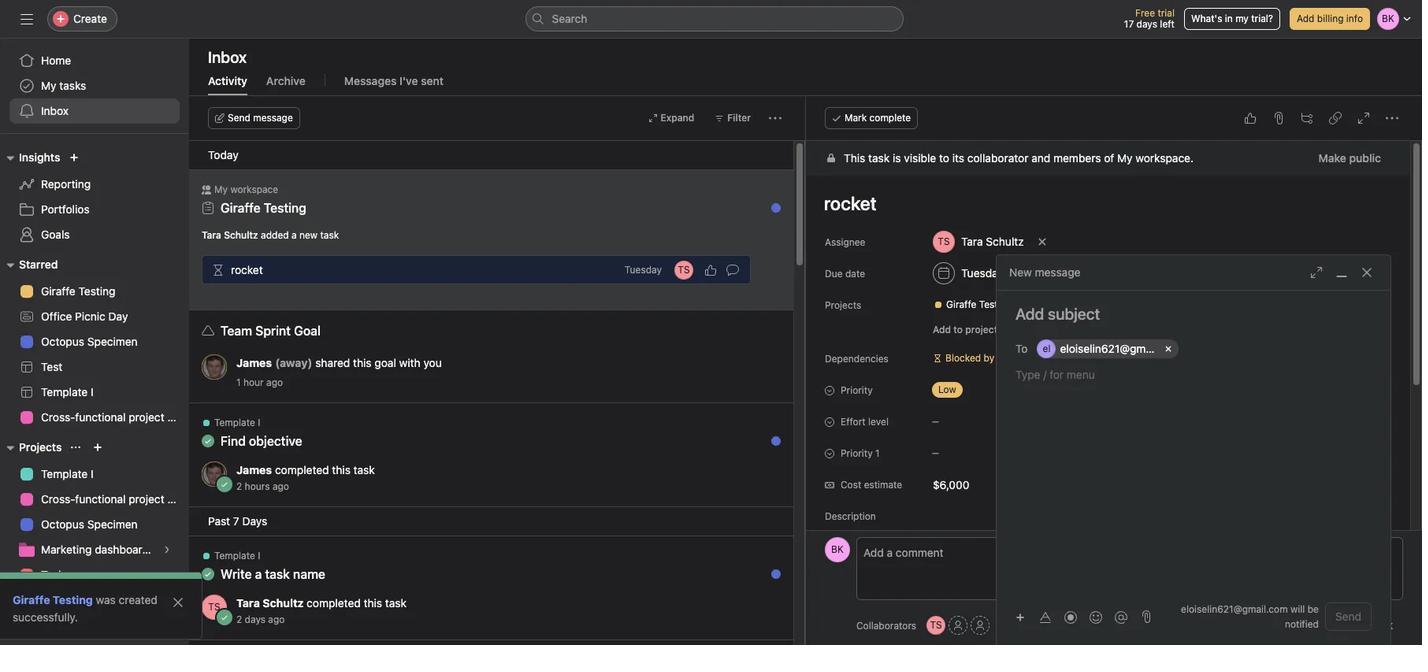 Task type: describe. For each thing, give the bounding box(es) containing it.
1 horizontal spatial ts
[[678, 264, 690, 275]]

test link
[[9, 355, 180, 380]]

find objective
[[221, 434, 302, 448]]

insights button
[[0, 148, 60, 167]]

task inside button
[[1371, 618, 1393, 632]]

at mention image
[[1115, 611, 1127, 624]]

giraffe testing down workspace
[[221, 201, 306, 215]]

join task
[[1346, 618, 1393, 632]]

goals
[[41, 228, 70, 241]]

hour
[[243, 377, 264, 388]]

giraffe testing inside rocket dialog
[[946, 299, 1012, 310]]

attachments: add a file to this task, rocket image
[[1272, 112, 1285, 124]]

giraffe testing link up invite
[[9, 588, 180, 613]]

send for send
[[1335, 610, 1361, 623]]

— button
[[926, 442, 1020, 464]]

estimate
[[864, 479, 902, 491]]

by
[[984, 352, 994, 364]]

projects inside rocket dialog
[[825, 299, 861, 311]]

marketing
[[41, 543, 92, 556]]

search list box
[[525, 6, 903, 32]]

is
[[893, 151, 901, 165]]

add billing info
[[1297, 13, 1363, 24]]

my inside main content
[[1117, 151, 1133, 165]]

schultz for tara schultz
[[986, 235, 1024, 248]]

copy task link image
[[1329, 112, 1342, 124]]

octopus specimen for picnic
[[41, 335, 138, 348]]

octopus specimen for functional
[[41, 518, 138, 531]]

portfolios link
[[9, 197, 180, 222]]

1 inside the james (away) shared this goal with you 1 hour ago
[[236, 377, 241, 388]]

1 horizontal spatial close image
[[1361, 266, 1373, 279]]

assignee
[[825, 236, 865, 248]]

trial?
[[1251, 13, 1273, 24]]

functional for 2nd cross-functional project plan link from the bottom
[[75, 410, 126, 424]]

template i inside projects element
[[41, 467, 93, 481]]

(away)
[[275, 356, 312, 369]]

add billing info button
[[1290, 8, 1370, 30]]

2 cross-functional project plan link from the top
[[9, 487, 189, 512]]

workspace
[[230, 184, 278, 195]]

ago inside the james completed this task 2 hours ago
[[272, 481, 289, 492]]

Cost estimate text field
[[926, 470, 1115, 499]]

task inside "tara schultz completed this task 2 days ago"
[[385, 596, 407, 610]]

hide sidebar image
[[20, 13, 33, 25]]

workspace.
[[1136, 151, 1194, 165]]

template i link inside projects element
[[9, 462, 180, 487]]

formatting image
[[1039, 611, 1052, 624]]

description
[[825, 511, 876, 522]]

today
[[208, 148, 238, 162]]

i up write a task name
[[258, 550, 260, 562]]

cross- for 1st cross-functional project plan link from the bottom of the page
[[41, 492, 75, 506]]

el
[[1043, 343, 1051, 355]]

toolbar inside dialog
[[1009, 605, 1135, 628]]

emoji image
[[1090, 611, 1102, 624]]

low
[[938, 384, 956, 395]]

day
[[108, 310, 128, 323]]

eloiselin621@gmail.com for eloiselin621@gmail.com will be notified
[[1181, 603, 1288, 615]]

giraffe testing link up successfully.
[[13, 593, 93, 607]]

task inside the james completed this task 2 hours ago
[[353, 463, 375, 477]]

archive link
[[266, 74, 306, 95]]

send message button
[[208, 107, 300, 129]]

my tasks link
[[9, 73, 180, 98]]

dialog containing new message
[[997, 255, 1391, 645]]

reporting
[[41, 177, 91, 191]]

Add subject text field
[[997, 303, 1391, 325]]

send button
[[1325, 603, 1372, 631]]

blocked
[[945, 352, 981, 364]]

template up the write
[[214, 550, 255, 562]]

dashboards
[[95, 543, 155, 556]]

project for 2nd cross-functional project plan link from the bottom
[[129, 410, 164, 424]]

new image
[[70, 153, 79, 162]]

testing up added
[[264, 201, 306, 215]]

1 ja from the top
[[209, 361, 219, 373]]

effort level
[[841, 416, 889, 428]]

sent
[[421, 74, 444, 87]]

successfully.
[[13, 611, 78, 624]]

giraffe inside rocket dialog
[[946, 299, 976, 310]]

tara for tara schultz
[[961, 235, 983, 248]]

template i link inside starred "element"
[[9, 380, 180, 405]]

join task button
[[1320, 611, 1403, 640]]

its
[[952, 151, 964, 165]]

filter
[[727, 112, 751, 124]]

inbox link
[[9, 98, 180, 124]]

office picnic day
[[41, 310, 128, 323]]

free
[[1135, 7, 1155, 19]]

cost
[[841, 479, 861, 491]]

template inside starred "element"
[[41, 385, 88, 399]]

testing inside main content
[[979, 299, 1012, 310]]

new
[[299, 229, 318, 241]]

tara for tara schultz completed this task 2 days ago
[[236, 596, 260, 610]]

projects inside dropdown button
[[19, 440, 62, 454]]

insights element
[[0, 143, 189, 251]]

complete
[[869, 112, 911, 124]]

rocket
[[231, 263, 263, 276]]

0 horizontal spatial a
[[255, 567, 262, 581]]

goal
[[375, 356, 396, 369]]

public
[[1349, 151, 1381, 165]]

ago inside "tara schultz completed this task 2 days ago"
[[268, 614, 285, 626]]

octopus for office
[[41, 335, 84, 348]]

1 ja button from the top
[[202, 355, 227, 380]]

days inside free trial 17 days left
[[1137, 18, 1157, 30]]

add for add billing info
[[1297, 13, 1314, 24]]

added
[[261, 229, 289, 241]]

add subtask image
[[1301, 112, 1313, 124]]

insights
[[19, 150, 60, 164]]

be
[[1308, 603, 1319, 615]]

testing inside starred "element"
[[78, 284, 115, 298]]

i inside starred "element"
[[91, 385, 93, 399]]

expand popout to full screen image
[[1310, 266, 1323, 279]]

to
[[1016, 342, 1028, 355]]

tara for tara schultz added a new task
[[202, 229, 221, 241]]

messages i've sent link
[[344, 74, 444, 95]]

bk button
[[825, 537, 850, 563]]

to inside button
[[954, 324, 963, 336]]

2 horizontal spatial ts button
[[927, 616, 946, 635]]

0 horizontal spatial ts button
[[202, 595, 227, 620]]

eloiselin621@gmail.com for eloiselin621@gmail.com
[[1060, 342, 1182, 355]]

tuesday button
[[926, 259, 1011, 288]]

0 vertical spatial to
[[939, 151, 949, 165]]

tasks
[[59, 79, 86, 92]]

make
[[1318, 151, 1346, 165]]

tara schultz completed this task 2 days ago
[[236, 596, 407, 626]]

add to projects button
[[926, 319, 1010, 341]]

schultz for tara schultz added a new task
[[224, 229, 258, 241]]

blocked by
[[945, 352, 994, 364]]

collaborators
[[856, 620, 916, 631]]

was created successfully.
[[13, 593, 157, 624]]

invite button
[[15, 611, 83, 639]]

billing
[[1317, 13, 1344, 24]]

new message
[[1009, 266, 1080, 279]]

this inside the james completed this task 2 hours ago
[[332, 463, 351, 477]]

task name
[[265, 567, 325, 581]]

2 inside the james completed this task 2 hours ago
[[236, 481, 242, 492]]

1 james link from the top
[[236, 356, 272, 369]]

plan inside starred "element"
[[167, 410, 189, 424]]

project for 1st cross-functional project plan link from the bottom of the page
[[129, 492, 164, 506]]

join
[[1346, 618, 1368, 632]]

tuesday inside tuesday dropdown button
[[961, 266, 1004, 280]]

plan inside projects element
[[167, 492, 189, 506]]

private
[[1024, 352, 1054, 364]]

— button
[[926, 410, 1020, 433]]

eloiselin621@gmail.com will be notified
[[1181, 603, 1319, 630]]

message
[[253, 112, 293, 124]]

mark
[[845, 112, 867, 124]]

my
[[1235, 13, 1249, 24]]

private task
[[1024, 352, 1076, 364]]

template inside projects element
[[41, 467, 88, 481]]

priority for priority
[[841, 384, 873, 396]]

home link
[[9, 48, 180, 73]]

office picnic day link
[[9, 304, 180, 329]]

projects element
[[0, 433, 189, 641]]



Task type: locate. For each thing, give the bounding box(es) containing it.
specimen inside projects element
[[87, 518, 138, 531]]

template i down "show options, current sort, top" icon
[[41, 467, 93, 481]]

0 horizontal spatial tuesday
[[625, 264, 662, 276]]

this task is visible to its collaborator and members of my workspace.
[[844, 151, 1194, 165]]

0 horizontal spatial days
[[245, 614, 266, 626]]

add inside add billing info button
[[1297, 13, 1314, 24]]

cross-functional project plan inside projects element
[[41, 492, 189, 506]]

1 vertical spatial my
[[1117, 151, 1133, 165]]

tara schultz added a new task
[[202, 229, 339, 241]]

days down tara schultz "link"
[[245, 614, 266, 626]]

2 ja button from the top
[[202, 462, 227, 487]]

global element
[[0, 39, 189, 133]]

1 vertical spatial close image
[[172, 596, 184, 609]]

ago right hour
[[266, 377, 283, 388]]

shared
[[315, 356, 350, 369]]

2 project from the top
[[129, 492, 164, 506]]

1 vertical spatial cross-functional project plan link
[[9, 487, 189, 512]]

2 ja from the top
[[209, 468, 219, 480]]

toolbar
[[1009, 605, 1135, 628]]

my tasks
[[41, 79, 86, 92]]

due date
[[825, 268, 865, 280]]

1 2 from the top
[[236, 481, 242, 492]]

0 horizontal spatial ts
[[208, 601, 220, 613]]

octopus inside starred "element"
[[41, 335, 84, 348]]

octopus specimen inside starred "element"
[[41, 335, 138, 348]]

1 vertical spatial a
[[255, 567, 262, 581]]

a right the write
[[255, 567, 262, 581]]

archive all image
[[763, 188, 776, 201]]

0 vertical spatial ja button
[[202, 355, 227, 380]]

sprint goal
[[255, 324, 321, 338]]

0 vertical spatial octopus
[[41, 335, 84, 348]]

tara schultz
[[961, 235, 1024, 248]]

1 cross-functional project plan from the top
[[41, 410, 189, 424]]

2 horizontal spatial my
[[1117, 151, 1133, 165]]

ts left tara schultz "link"
[[208, 601, 220, 613]]

ago down tara schultz "link"
[[268, 614, 285, 626]]

template i up the write
[[214, 550, 260, 562]]

testing up invite
[[53, 593, 93, 607]]

eloiselin621@gmail.com row
[[1037, 340, 1368, 362]]

1 octopus specimen link from the top
[[9, 329, 180, 355]]

giraffe testing down task link on the left bottom of page
[[41, 593, 115, 607]]

with
[[399, 356, 420, 369]]

template up find objective at the bottom left of page
[[214, 417, 255, 429]]

0 vertical spatial ago
[[266, 377, 283, 388]]

projects
[[965, 324, 1003, 336]]

2 vertical spatial this
[[364, 596, 382, 610]]

specimen for functional
[[87, 518, 138, 531]]

octopus specimen down "picnic"
[[41, 335, 138, 348]]

inbox up activity
[[208, 48, 247, 66]]

completed inside the james completed this task 2 hours ago
[[275, 463, 329, 477]]

date
[[845, 268, 865, 280]]

completed
[[275, 463, 329, 477], [307, 596, 361, 610]]

james link up hour
[[236, 356, 272, 369]]

0 vertical spatial cross-
[[41, 410, 75, 424]]

functional for 1st cross-functional project plan link from the bottom of the page
[[75, 492, 126, 506]]

0 horizontal spatial 1
[[236, 377, 241, 388]]

octopus specimen up marketing dashboards link at the left of the page
[[41, 518, 138, 531]]

eloiselin621@gmail.com right el
[[1060, 342, 1182, 355]]

remove assignee image
[[1037, 237, 1047, 247]]

ts right collaborators
[[930, 619, 942, 631]]

eloiselin621@gmail.com left "will"
[[1181, 603, 1288, 615]]

0 comments image
[[726, 264, 739, 276]]

my left workspace
[[214, 184, 228, 195]]

james up hours
[[236, 463, 272, 477]]

giraffe testing inside starred "element"
[[41, 284, 115, 298]]

giraffe testing up office picnic day on the left of page
[[41, 284, 115, 298]]

james inside the james completed this task 2 hours ago
[[236, 463, 272, 477]]

1 vertical spatial project
[[129, 492, 164, 506]]

left
[[1160, 18, 1175, 30]]

eloiselin621@gmail.com cell
[[1037, 340, 1182, 358]]

1 horizontal spatial a
[[291, 229, 297, 241]]

0 vertical spatial james link
[[236, 356, 272, 369]]

close image
[[1361, 266, 1373, 279], [172, 596, 184, 609]]

1 horizontal spatial send
[[1335, 610, 1361, 623]]

1 vertical spatial cross-
[[41, 492, 75, 506]]

functional
[[75, 410, 126, 424], [75, 492, 126, 506]]

to left 'its'
[[939, 151, 949, 165]]

1 cross- from the top
[[41, 410, 75, 424]]

project down test link
[[129, 410, 164, 424]]

days inside "tara schultz completed this task 2 days ago"
[[245, 614, 266, 626]]

1 template i link from the top
[[9, 380, 180, 405]]

level
[[868, 416, 889, 428]]

1 vertical spatial octopus specimen link
[[9, 512, 180, 537]]

2 template i link from the top
[[9, 462, 180, 487]]

0 vertical spatial —
[[932, 417, 939, 426]]

0 horizontal spatial 0 likes. click to like this task image
[[704, 264, 717, 276]]

messages
[[344, 74, 397, 87]]

— for priority 1
[[932, 448, 939, 458]]

octopus inside projects element
[[41, 518, 84, 531]]

0 horizontal spatial close image
[[172, 596, 184, 609]]

0 vertical spatial project
[[129, 410, 164, 424]]

1 horizontal spatial 1
[[875, 447, 880, 459]]

1 functional from the top
[[75, 410, 126, 424]]

octopus down office
[[41, 335, 84, 348]]

1 vertical spatial days
[[245, 614, 266, 626]]

new project or portfolio image
[[93, 443, 103, 452]]

schultz for tara schultz completed this task 2 days ago
[[263, 596, 304, 610]]

1 cross-functional project plan link from the top
[[9, 405, 189, 430]]

1 priority from the top
[[841, 384, 873, 396]]

projects
[[825, 299, 861, 311], [19, 440, 62, 454]]

i up find objective at the bottom left of page
[[258, 417, 260, 429]]

testing down task link on the left bottom of page
[[78, 593, 115, 607]]

7 days
[[233, 514, 267, 528]]

testing up office picnic day "link"
[[78, 284, 115, 298]]

0 vertical spatial ts
[[678, 264, 690, 275]]

0 horizontal spatial my
[[41, 79, 56, 92]]

projects button
[[0, 438, 62, 457]]

dependencies image
[[212, 264, 225, 276]]

1 vertical spatial ja button
[[202, 462, 227, 487]]

members
[[1053, 151, 1101, 165]]

schultz left added
[[224, 229, 258, 241]]

was
[[96, 593, 116, 607]]

projects left "show options, current sort, top" icon
[[19, 440, 62, 454]]

specimen for picnic
[[87, 335, 138, 348]]

1 vertical spatial —
[[932, 448, 939, 458]]

activity
[[208, 74, 247, 87]]

mark complete button
[[825, 107, 918, 129]]

0 vertical spatial a
[[291, 229, 297, 241]]

1 vertical spatial 0 likes. click to like this task image
[[704, 264, 717, 276]]

1
[[236, 377, 241, 388], [875, 447, 880, 459]]

0 vertical spatial octopus specimen
[[41, 335, 138, 348]]

0 vertical spatial 0 likes. click to like this task image
[[1244, 112, 1257, 124]]

ts right tuesday button
[[678, 264, 690, 275]]

starred
[[19, 258, 58, 271]]

this for shared
[[353, 356, 372, 369]]

schultz down write a task name
[[263, 596, 304, 610]]

2 inside "tara schultz completed this task 2 days ago"
[[236, 614, 242, 626]]

giraffe testing
[[221, 201, 306, 215], [41, 284, 115, 298], [946, 299, 1012, 310], [13, 593, 93, 607], [41, 593, 115, 607]]

1 vertical spatial ago
[[272, 481, 289, 492]]

1 vertical spatial james link
[[236, 463, 272, 477]]

james up hour
[[236, 356, 272, 369]]

show options, current sort, top image
[[71, 443, 81, 452]]

my for my tasks
[[41, 79, 56, 92]]

i down the new project or portfolio image
[[91, 467, 93, 481]]

portfolios
[[41, 202, 90, 216]]

you
[[423, 356, 442, 369]]

filter button
[[708, 107, 758, 129]]

octopus specimen link down "picnic"
[[9, 329, 180, 355]]

2 2 from the top
[[236, 614, 242, 626]]

Task Name text field
[[814, 185, 1391, 221]]

schultz inside dropdown button
[[986, 235, 1024, 248]]

0 vertical spatial ja
[[209, 361, 219, 373]]

eloiselin621@gmail.com inside cell
[[1060, 342, 1182, 355]]

giraffe inside starred "element"
[[41, 284, 75, 298]]

1 horizontal spatial ts button
[[674, 260, 693, 279]]

created
[[119, 593, 157, 607]]

trial
[[1158, 7, 1175, 19]]

inbox down 'my tasks'
[[41, 104, 69, 117]]

1 specimen from the top
[[87, 335, 138, 348]]

specimen inside starred "element"
[[87, 335, 138, 348]]

dialog
[[997, 255, 1391, 645]]

cross-functional project plan up dashboards
[[41, 492, 189, 506]]

starred element
[[0, 251, 189, 433]]

i
[[91, 385, 93, 399], [258, 417, 260, 429], [91, 467, 93, 481], [258, 550, 260, 562]]

octopus up marketing
[[41, 518, 84, 531]]

0 horizontal spatial add
[[933, 324, 951, 336]]

1 vertical spatial projects
[[19, 440, 62, 454]]

tara inside "tara schultz completed this task 2 days ago"
[[236, 596, 260, 610]]

1 octopus from the top
[[41, 335, 84, 348]]

1 vertical spatial specimen
[[87, 518, 138, 531]]

collaborator
[[967, 151, 1028, 165]]

my workspace
[[214, 184, 278, 195]]

0 vertical spatial projects
[[825, 299, 861, 311]]

james for (away)
[[236, 356, 272, 369]]

send message
[[228, 112, 293, 124]]

0 horizontal spatial schultz
[[224, 229, 258, 241]]

1 horizontal spatial projects
[[825, 299, 861, 311]]

cross-functional project plan link up "marketing dashboards"
[[9, 487, 189, 512]]

0 vertical spatial send
[[228, 112, 250, 124]]

this inside "tara schultz completed this task 2 days ago"
[[364, 596, 382, 610]]

my right of
[[1117, 151, 1133, 165]]

starred button
[[0, 255, 58, 274]]

cross- inside projects element
[[41, 492, 75, 506]]

my
[[41, 79, 56, 92], [1117, 151, 1133, 165], [214, 184, 228, 195]]

main content
[[806, 141, 1410, 645]]

cross- up "show options, current sort, top" icon
[[41, 410, 75, 424]]

template down test
[[41, 385, 88, 399]]

2 — from the top
[[932, 448, 939, 458]]

testing up the projects
[[979, 299, 1012, 310]]

1 horizontal spatial days
[[1137, 18, 1157, 30]]

1 horizontal spatial tuesday
[[961, 266, 1004, 280]]

low button
[[926, 379, 1020, 401]]

1 vertical spatial functional
[[75, 492, 126, 506]]

functional up "marketing dashboards"
[[75, 492, 126, 506]]

i down test link
[[91, 385, 93, 399]]

0 vertical spatial 2
[[236, 481, 242, 492]]

more actions for this task image
[[1386, 112, 1398, 124]]

0 vertical spatial inbox
[[208, 48, 247, 66]]

1 vertical spatial 1
[[875, 447, 880, 459]]

main content inside rocket dialog
[[806, 141, 1410, 645]]

cross- up marketing
[[41, 492, 75, 506]]

0 vertical spatial add
[[1297, 13, 1314, 24]]

1 vertical spatial octopus specimen
[[41, 518, 138, 531]]

james link up hours
[[236, 463, 272, 477]]

info
[[1346, 13, 1363, 24]]

priority down the effort
[[841, 447, 873, 459]]

inbox inside the global element
[[41, 104, 69, 117]]

specimen down the day
[[87, 335, 138, 348]]

template i link down test
[[9, 380, 180, 405]]

1 vertical spatial add
[[933, 324, 951, 336]]

0 vertical spatial days
[[1137, 18, 1157, 30]]

eloiselin621@gmail.com inside eloiselin621@gmail.com will be notified
[[1181, 603, 1288, 615]]

project up see details, marketing dashboards icon in the left of the page
[[129, 492, 164, 506]]

2 specimen from the top
[[87, 518, 138, 531]]

— down — dropdown button
[[932, 448, 939, 458]]

2 james link from the top
[[236, 463, 272, 477]]

team
[[221, 324, 252, 338]]

priority down dependencies
[[841, 384, 873, 396]]

2 down tara schultz "link"
[[236, 614, 242, 626]]

1 vertical spatial priority
[[841, 447, 873, 459]]

ts inside rocket dialog
[[930, 619, 942, 631]]

priority for priority 1
[[841, 447, 873, 459]]

2 cross- from the top
[[41, 492, 75, 506]]

1 horizontal spatial schultz
[[263, 596, 304, 610]]

1 horizontal spatial my
[[214, 184, 228, 195]]

2 plan from the top
[[167, 492, 189, 506]]

my left the tasks at the left top of the page
[[41, 79, 56, 92]]

1 — from the top
[[932, 417, 939, 426]]

more actions image
[[769, 112, 782, 124]]

this inside the james (away) shared this goal with you 1 hour ago
[[353, 356, 372, 369]]

james
[[236, 356, 272, 369], [236, 463, 272, 477]]

0 horizontal spatial send
[[228, 112, 250, 124]]

what's in my trial?
[[1191, 13, 1273, 24]]

0 likes. click to like this task image left attachments: add a file to this task, rocket icon
[[1244, 112, 1257, 124]]

specimen up dashboards
[[87, 518, 138, 531]]

0 vertical spatial plan
[[167, 410, 189, 424]]

octopus specimen inside projects element
[[41, 518, 138, 531]]

james (away) shared this goal with you 1 hour ago
[[236, 356, 442, 388]]

— inside dropdown button
[[932, 417, 939, 426]]

tuesday
[[625, 264, 662, 276], [961, 266, 1004, 280]]

tuesday button
[[625, 264, 662, 276]]

giraffe testing link up add to projects
[[927, 297, 1018, 313]]

1 vertical spatial cross-functional project plan
[[41, 492, 189, 506]]

ts button right collaborators
[[927, 616, 946, 635]]

close image right "created"
[[172, 596, 184, 609]]

ago inside the james (away) shared this goal with you 1 hour ago
[[266, 377, 283, 388]]

1 down level
[[875, 447, 880, 459]]

1 james from the top
[[236, 356, 272, 369]]

2 james from the top
[[236, 463, 272, 477]]

past 7 days
[[208, 514, 267, 528]]

1 horizontal spatial to
[[954, 324, 963, 336]]

0 vertical spatial cross-functional project plan link
[[9, 405, 189, 430]]

cross-functional project plan link up the new project or portfolio image
[[9, 405, 189, 430]]

send for send message
[[228, 112, 250, 124]]

2 vertical spatial ts
[[930, 619, 942, 631]]

minimize image
[[1335, 266, 1348, 279]]

archive notifications image
[[763, 555, 776, 567]]

2 octopus from the top
[[41, 518, 84, 531]]

1 vertical spatial send
[[1335, 610, 1361, 623]]

template i down test
[[41, 385, 93, 399]]

1 vertical spatial plan
[[167, 492, 189, 506]]

create button
[[47, 6, 117, 32]]

schultz
[[224, 229, 258, 241], [986, 235, 1024, 248], [263, 596, 304, 610]]

functional inside starred "element"
[[75, 410, 126, 424]]

1 vertical spatial octopus
[[41, 518, 84, 531]]

2 horizontal spatial tara
[[961, 235, 983, 248]]

1 left hour
[[236, 377, 241, 388]]

i've
[[399, 74, 418, 87]]

ago right hours
[[272, 481, 289, 492]]

0 vertical spatial priority
[[841, 384, 873, 396]]

0 vertical spatial specimen
[[87, 335, 138, 348]]

1 vertical spatial 2
[[236, 614, 242, 626]]

octopus specimen link for picnic
[[9, 329, 180, 355]]

rocket dialog
[[806, 96, 1422, 645]]

functional inside projects element
[[75, 492, 126, 506]]

james for completed
[[236, 463, 272, 477]]

tara up 'dependencies' image at the left top of page
[[202, 229, 221, 241]]

2 functional from the top
[[75, 492, 126, 506]]

add up blocked
[[933, 324, 951, 336]]

0 horizontal spatial to
[[939, 151, 949, 165]]

cross-functional project plan for 2nd cross-functional project plan link from the bottom
[[41, 410, 189, 424]]

2
[[236, 481, 242, 492], [236, 614, 242, 626]]

0 vertical spatial 1
[[236, 377, 241, 388]]

task
[[868, 151, 890, 165], [320, 229, 339, 241], [1057, 352, 1076, 364], [353, 463, 375, 477], [385, 596, 407, 610], [1371, 618, 1393, 632]]

template down "show options, current sort, top" icon
[[41, 467, 88, 481]]

picnic
[[75, 310, 105, 323]]

1 vertical spatial completed
[[307, 596, 361, 610]]

project
[[129, 410, 164, 424], [129, 492, 164, 506]]

2 octopus specimen link from the top
[[9, 512, 180, 537]]

0 vertical spatial octopus specimen link
[[9, 329, 180, 355]]

1 horizontal spatial add
[[1297, 13, 1314, 24]]

tara down the write
[[236, 596, 260, 610]]

ja button left hours
[[202, 462, 227, 487]]

add left the billing at top right
[[1297, 13, 1314, 24]]

1 vertical spatial this
[[332, 463, 351, 477]]

priority 1
[[841, 447, 880, 459]]

octopus specimen link for functional
[[9, 512, 180, 537]]

template i link
[[9, 380, 180, 405], [9, 462, 180, 487]]

2 octopus specimen from the top
[[41, 518, 138, 531]]

marketing dashboards
[[41, 543, 155, 556]]

template
[[41, 385, 88, 399], [214, 417, 255, 429], [41, 467, 88, 481], [214, 550, 255, 562]]

cross-functional project plan inside starred "element"
[[41, 410, 189, 424]]

giraffe testing link down workspace
[[221, 201, 306, 215]]

ts
[[678, 264, 690, 275], [208, 601, 220, 613], [930, 619, 942, 631]]

giraffe testing up successfully.
[[13, 593, 93, 607]]

ts button right tuesday button
[[674, 260, 693, 279]]

insert an object image
[[1016, 613, 1025, 622]]

2 cross-functional project plan from the top
[[41, 492, 189, 506]]

— for effort level
[[932, 417, 939, 426]]

tara schultz button
[[926, 228, 1031, 256]]

completed down find objective at the bottom left of page
[[275, 463, 329, 477]]

template i link down the new project or portfolio image
[[9, 462, 180, 487]]

0 vertical spatial template i link
[[9, 380, 180, 405]]

octopus specimen link up "marketing dashboards"
[[9, 512, 180, 537]]

cross-functional project plan for 1st cross-functional project plan link from the bottom of the page
[[41, 492, 189, 506]]

0 horizontal spatial inbox
[[41, 104, 69, 117]]

octopus for cross-
[[41, 518, 84, 531]]

this
[[844, 151, 865, 165]]

add for add to projects
[[933, 324, 951, 336]]

giraffe testing link up "picnic"
[[9, 279, 180, 304]]

1 vertical spatial template i link
[[9, 462, 180, 487]]

clear due date image
[[1017, 269, 1027, 278]]

eloiselin621@gmail.com
[[1060, 342, 1182, 355], [1181, 603, 1288, 615]]

project inside starred "element"
[[129, 410, 164, 424]]

0 vertical spatial this
[[353, 356, 372, 369]]

0 vertical spatial close image
[[1361, 266, 1373, 279]]

to
[[939, 151, 949, 165], [954, 324, 963, 336]]

template i up find objective at the bottom left of page
[[214, 417, 260, 429]]

1 horizontal spatial inbox
[[208, 48, 247, 66]]

schultz up clear due date image
[[986, 235, 1024, 248]]

2 priority from the top
[[841, 447, 873, 459]]

of
[[1104, 151, 1114, 165]]

completed inside "tara schultz completed this task 2 days ago"
[[307, 596, 361, 610]]

template i inside starred "element"
[[41, 385, 93, 399]]

close image right minimize icon
[[1361, 266, 1373, 279]]

giraffe testing link inside rocket dialog
[[927, 297, 1018, 313]]

full screen image
[[1357, 112, 1370, 124]]

— down low
[[932, 417, 939, 426]]

1 project from the top
[[129, 410, 164, 424]]

giraffe testing up the projects
[[946, 299, 1012, 310]]

specimen
[[87, 335, 138, 348], [87, 518, 138, 531]]

past
[[208, 514, 230, 528]]

see details, marketing dashboards image
[[162, 545, 172, 555]]

main content containing this task is visible to its collaborator and members of my workspace.
[[806, 141, 1410, 645]]

a left new
[[291, 229, 297, 241]]

1 vertical spatial james
[[236, 463, 272, 477]]

task
[[41, 568, 64, 581]]

ts button down the write
[[202, 595, 227, 620]]

1 inside main content
[[875, 447, 880, 459]]

ja
[[209, 361, 219, 373], [209, 468, 219, 480]]

2 vertical spatial my
[[214, 184, 228, 195]]

cross-functional project plan up the new project or portfolio image
[[41, 410, 189, 424]]

tara up tuesday dropdown button on the right top
[[961, 235, 983, 248]]

schultz inside "tara schultz completed this task 2 days ago"
[[263, 596, 304, 610]]

ja button left hour
[[202, 355, 227, 380]]

to left the projects
[[954, 324, 963, 336]]

0 vertical spatial my
[[41, 79, 56, 92]]

send right be
[[1335, 610, 1361, 623]]

1 octopus specimen from the top
[[41, 335, 138, 348]]

1 vertical spatial ja
[[209, 468, 219, 480]]

james inside the james (away) shared this goal with you 1 hour ago
[[236, 356, 272, 369]]

test
[[41, 360, 62, 373]]

search
[[552, 12, 587, 25]]

days right '17'
[[1137, 18, 1157, 30]]

1 horizontal spatial 0 likes. click to like this task image
[[1244, 112, 1257, 124]]

functional up the new project or portfolio image
[[75, 410, 126, 424]]

cross- for 2nd cross-functional project plan link from the bottom
[[41, 410, 75, 424]]

office
[[41, 310, 72, 323]]

my for my workspace
[[214, 184, 228, 195]]

1 horizontal spatial tara
[[236, 596, 260, 610]]

add inside 'add to projects' button
[[933, 324, 951, 336]]

— inside popup button
[[932, 448, 939, 458]]

team sprint goal
[[221, 324, 321, 338]]

1 plan from the top
[[167, 410, 189, 424]]

this for completed
[[364, 596, 382, 610]]

reporting link
[[9, 172, 180, 197]]

1 vertical spatial eloiselin621@gmail.com
[[1181, 603, 1288, 615]]

i inside projects element
[[91, 467, 93, 481]]

testing inside projects element
[[78, 593, 115, 607]]

giraffe testing inside projects element
[[41, 593, 115, 607]]

send left message
[[228, 112, 250, 124]]

my inside the global element
[[41, 79, 56, 92]]

cross- inside starred "element"
[[41, 410, 75, 424]]

tara inside dropdown button
[[961, 235, 983, 248]]

2 vertical spatial ago
[[268, 614, 285, 626]]

mark complete
[[845, 112, 911, 124]]

0 likes. click to like this task image
[[1244, 112, 1257, 124], [704, 264, 717, 276]]

goals link
[[9, 222, 180, 247]]

1 vertical spatial to
[[954, 324, 963, 336]]

giraffe inside projects element
[[41, 593, 75, 607]]

record a video image
[[1064, 611, 1077, 624]]

1 vertical spatial ts
[[208, 601, 220, 613]]

days
[[1137, 18, 1157, 30], [245, 614, 266, 626]]

0 vertical spatial completed
[[275, 463, 329, 477]]

completed down task name
[[307, 596, 361, 610]]

projects down due date
[[825, 299, 861, 311]]

inbox
[[208, 48, 247, 66], [41, 104, 69, 117]]

0 likes. click to like this task image left 0 comments "image"
[[704, 264, 717, 276]]



Task type: vqa. For each thing, say whether or not it's contained in the screenshot.
— within the popup button
yes



